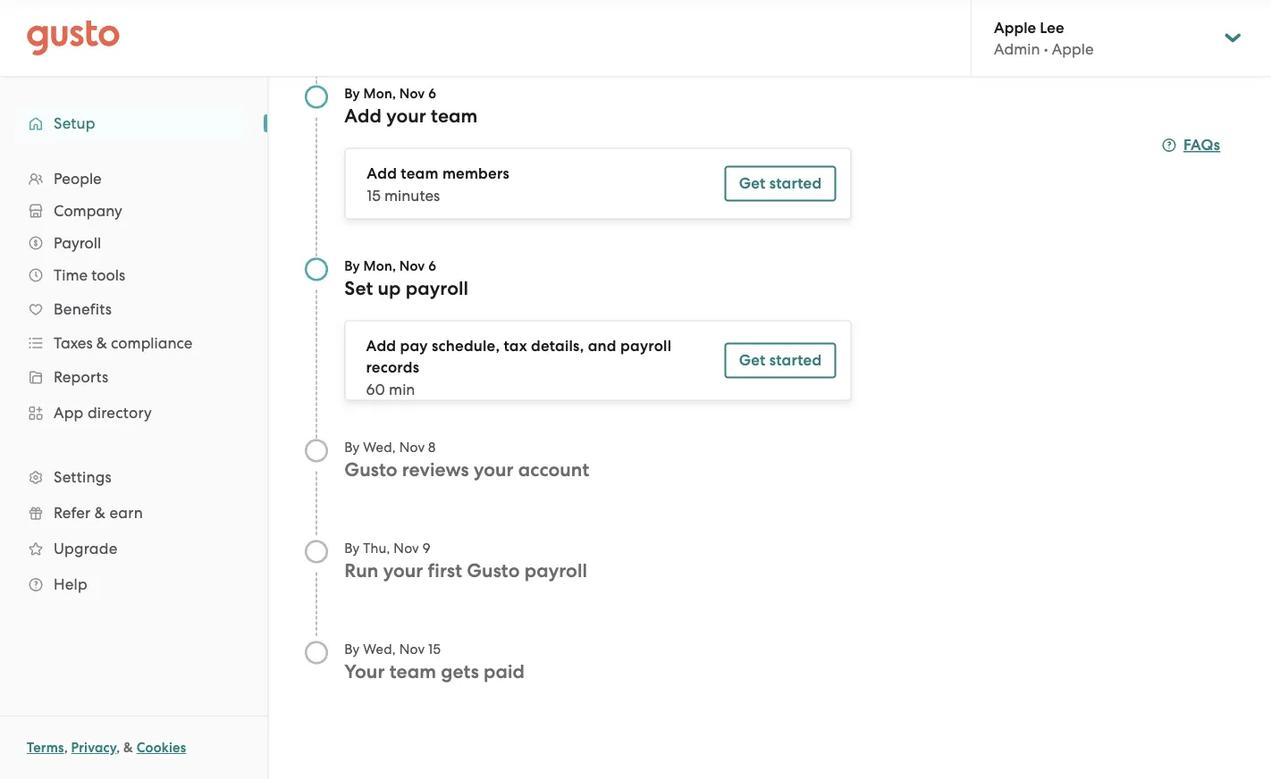 Task type: locate. For each thing, give the bounding box(es) containing it.
privacy
[[71, 740, 116, 756]]

1 vertical spatial started
[[769, 352, 822, 370]]

team up minutes
[[401, 165, 439, 183]]

1 vertical spatial 15
[[428, 642, 441, 658]]

by wed, nov 15 your team gets paid
[[345, 642, 525, 683]]

1 horizontal spatial ,
[[116, 740, 120, 756]]

0 horizontal spatial payroll
[[406, 278, 469, 300]]

by mon, nov 6 set up payroll
[[345, 258, 469, 300]]

nov inside 'by mon, nov 6 set up payroll'
[[399, 258, 425, 274]]

0 vertical spatial 6
[[428, 86, 436, 102]]

your inside 'by mon, nov 6 add your team'
[[386, 105, 426, 127]]

mon, inside 'by mon, nov 6 set up payroll'
[[363, 258, 396, 274]]

1 horizontal spatial gusto
[[467, 560, 520, 582]]

1 mon, from the top
[[363, 86, 396, 102]]

1 vertical spatial &
[[95, 504, 106, 522]]

upgrade
[[54, 540, 118, 558]]

refer & earn link
[[18, 497, 249, 529]]

0 horizontal spatial 15
[[367, 187, 381, 205]]

2 vertical spatial circle blank image
[[304, 641, 329, 666]]

,
[[64, 740, 68, 756], [116, 740, 120, 756]]

benefits link
[[18, 293, 249, 325]]

paid
[[484, 661, 525, 683]]

by for set up payroll
[[345, 258, 360, 274]]

15 inside by wed, nov 15 your team gets paid
[[428, 642, 441, 658]]

get started button
[[725, 166, 836, 202], [725, 343, 836, 379]]

terms link
[[27, 740, 64, 756]]

2 vertical spatial payroll
[[524, 560, 587, 582]]

apple up admin
[[994, 18, 1036, 36]]

15 inside add team members 15 minutes
[[367, 187, 381, 205]]

tools
[[91, 266, 125, 284]]

taxes & compliance button
[[18, 327, 249, 359]]

taxes & compliance
[[54, 334, 193, 352]]

1 vertical spatial gusto
[[467, 560, 520, 582]]

cookies button
[[137, 738, 186, 759]]

gusto navigation element
[[0, 77, 267, 631]]

60
[[366, 381, 385, 399]]

0 vertical spatial team
[[431, 105, 478, 127]]

terms , privacy , & cookies
[[27, 740, 186, 756]]

nov inside 'by mon, nov 6 add your team'
[[399, 86, 425, 102]]

2 vertical spatial add
[[366, 337, 396, 356]]

wed, inside by wed, nov 15 your team gets paid
[[363, 642, 396, 658]]

get for payroll
[[739, 352, 766, 370]]

2 by from the top
[[345, 258, 360, 274]]

3 by from the top
[[345, 440, 360, 455]]

2 mon, from the top
[[363, 258, 396, 274]]

your down "9"
[[383, 560, 423, 582]]

records
[[366, 359, 419, 377]]

15 left minutes
[[367, 187, 381, 205]]

wed, left 8
[[363, 440, 396, 455]]

2 get started button from the top
[[725, 343, 836, 379]]

account
[[518, 459, 589, 481]]

your
[[345, 661, 385, 683]]

0 horizontal spatial gusto
[[345, 459, 397, 481]]

gusto left the reviews
[[345, 459, 397, 481]]

app directory link
[[18, 397, 249, 429]]

2 get from the top
[[739, 352, 766, 370]]

team left the gets
[[390, 661, 436, 683]]

& left cookies
[[123, 740, 133, 756]]

circle blank image for gusto reviews your account
[[304, 439, 329, 464]]

0 vertical spatial started
[[769, 175, 822, 193]]

refer
[[54, 504, 91, 522]]

team
[[431, 105, 478, 127], [401, 165, 439, 183], [390, 661, 436, 683]]

6 inside 'by mon, nov 6 add your team'
[[428, 86, 436, 102]]

directory
[[88, 404, 152, 422]]

1 vertical spatial mon,
[[363, 258, 396, 274]]

gusto right the first
[[467, 560, 520, 582]]

0 vertical spatial apple
[[994, 18, 1036, 36]]

1 vertical spatial apple
[[1052, 40, 1094, 58]]

0 vertical spatial get started button
[[725, 166, 836, 202]]

0 vertical spatial 15
[[367, 187, 381, 205]]

2 circle blank image from the top
[[304, 540, 329, 565]]

get started
[[739, 175, 822, 193], [739, 352, 822, 370]]

&
[[96, 334, 107, 352], [95, 504, 106, 522], [123, 740, 133, 756]]

2 vertical spatial your
[[383, 560, 423, 582]]

2 horizontal spatial payroll
[[620, 337, 672, 356]]

circle blank image for run your first gusto payroll
[[304, 540, 329, 565]]

add team members 15 minutes
[[367, 165, 510, 205]]

list
[[0, 163, 267, 603]]

by inside 'by wed, nov 8 gusto reviews your account'
[[345, 440, 360, 455]]

2 6 from the top
[[428, 258, 436, 274]]

by thu, nov 9 run your first gusto payroll
[[345, 541, 587, 582]]

nov for gusto
[[399, 440, 425, 455]]

terms
[[27, 740, 64, 756]]

1 get started from the top
[[739, 175, 822, 193]]

run
[[345, 560, 379, 582]]

payroll inside 'by mon, nov 6 set up payroll'
[[406, 278, 469, 300]]

list containing people
[[0, 163, 267, 603]]

company button
[[18, 195, 249, 227]]

add inside add team members 15 minutes
[[367, 165, 397, 183]]

payroll
[[406, 278, 469, 300], [620, 337, 672, 356], [524, 560, 587, 582]]

1 vertical spatial circle blank image
[[304, 540, 329, 565]]

members
[[442, 165, 510, 183]]

0 horizontal spatial apple
[[994, 18, 1036, 36]]

settings
[[54, 468, 112, 486]]

nov inside by wed, nov 15 your team gets paid
[[399, 642, 425, 658]]

reviews
[[402, 459, 469, 481]]

1 6 from the top
[[428, 86, 436, 102]]

by inside 'by mon, nov 6 add your team'
[[345, 86, 360, 102]]

add pay schedule, tax details, and payroll records 60 min
[[366, 337, 672, 399]]

add
[[345, 105, 382, 127], [367, 165, 397, 183], [366, 337, 396, 356]]

get started for payroll
[[739, 352, 822, 370]]

payroll inside "by thu, nov 9 run your first gusto payroll"
[[524, 560, 587, 582]]

1 get started button from the top
[[725, 166, 836, 202]]

by for add your team
[[345, 86, 360, 102]]

15 down the first
[[428, 642, 441, 658]]

6
[[428, 86, 436, 102], [428, 258, 436, 274]]

1 vertical spatial wed,
[[363, 642, 396, 658]]

circle blank image
[[304, 439, 329, 464], [304, 540, 329, 565], [304, 641, 329, 666]]

and
[[588, 337, 617, 356]]

& right taxes
[[96, 334, 107, 352]]

0 horizontal spatial ,
[[64, 740, 68, 756]]

1 vertical spatial your
[[474, 459, 514, 481]]

earn
[[109, 504, 143, 522]]

wed, for your
[[363, 642, 396, 658]]

get started button for team
[[725, 166, 836, 202]]

1 horizontal spatial payroll
[[524, 560, 587, 582]]

1 vertical spatial get
[[739, 352, 766, 370]]

, left cookies
[[116, 740, 120, 756]]

1 vertical spatial get started button
[[725, 343, 836, 379]]

by inside by wed, nov 15 your team gets paid
[[345, 642, 360, 658]]

0 vertical spatial get
[[739, 175, 766, 193]]

team inside 'by mon, nov 6 add your team'
[[431, 105, 478, 127]]

0 vertical spatial your
[[386, 105, 426, 127]]

up
[[378, 278, 401, 300]]

setup
[[54, 114, 95, 132]]

upgrade link
[[18, 533, 249, 565]]

setup link
[[18, 107, 249, 139]]

0 vertical spatial wed,
[[363, 440, 396, 455]]

& inside dropdown button
[[96, 334, 107, 352]]

get
[[739, 175, 766, 193], [739, 352, 766, 370]]

1 vertical spatial add
[[367, 165, 397, 183]]

5 by from the top
[[345, 642, 360, 658]]

& left the earn at the bottom of page
[[95, 504, 106, 522]]

15
[[367, 187, 381, 205], [428, 642, 441, 658]]

add inside add pay schedule, tax details, and payroll records 60 min
[[366, 337, 396, 356]]

wed, up your on the bottom left of the page
[[363, 642, 396, 658]]

2 started from the top
[[769, 352, 822, 370]]

mon, inside 'by mon, nov 6 add your team'
[[363, 86, 396, 102]]

2 wed, from the top
[[363, 642, 396, 658]]

wed, for gusto
[[363, 440, 396, 455]]

nov inside 'by wed, nov 8 gusto reviews your account'
[[399, 440, 425, 455]]

0 vertical spatial gusto
[[345, 459, 397, 481]]

first
[[428, 560, 462, 582]]

0 vertical spatial get started
[[739, 175, 822, 193]]

apple right •
[[1052, 40, 1094, 58]]

by inside 'by mon, nov 6 set up payroll'
[[345, 258, 360, 274]]

apple
[[994, 18, 1036, 36], [1052, 40, 1094, 58]]

your up add team members 15 minutes
[[386, 105, 426, 127]]

schedule,
[[432, 337, 500, 356]]

1 horizontal spatial 15
[[428, 642, 441, 658]]

your
[[386, 105, 426, 127], [474, 459, 514, 481], [383, 560, 423, 582]]

your inside "by thu, nov 9 run your first gusto payroll"
[[383, 560, 423, 582]]

0 vertical spatial mon,
[[363, 86, 396, 102]]

1 wed, from the top
[[363, 440, 396, 455]]

reports link
[[18, 361, 249, 393]]

1 vertical spatial 6
[[428, 258, 436, 274]]

started
[[769, 175, 822, 193], [769, 352, 822, 370]]

0 vertical spatial &
[[96, 334, 107, 352]]

3 circle blank image from the top
[[304, 641, 329, 666]]

6 inside 'by mon, nov 6 set up payroll'
[[428, 258, 436, 274]]

1 by from the top
[[345, 86, 360, 102]]

time
[[54, 266, 88, 284]]

, left privacy "link"
[[64, 740, 68, 756]]

time tools
[[54, 266, 125, 284]]

1 vertical spatial team
[[401, 165, 439, 183]]

by inside "by thu, nov 9 run your first gusto payroll"
[[345, 541, 360, 557]]

1 vertical spatial get started
[[739, 352, 822, 370]]

15 for your
[[428, 642, 441, 658]]

get started for team
[[739, 175, 822, 193]]

2 vertical spatial &
[[123, 740, 133, 756]]

company
[[54, 202, 122, 220]]

mon, for up
[[363, 258, 396, 274]]

nov
[[399, 86, 425, 102], [399, 258, 425, 274], [399, 440, 425, 455], [394, 541, 419, 557], [399, 642, 425, 658]]

nov inside "by thu, nov 9 run your first gusto payroll"
[[394, 541, 419, 557]]

2 vertical spatial team
[[390, 661, 436, 683]]

home image
[[27, 20, 120, 56]]

6 for team
[[428, 86, 436, 102]]

1 vertical spatial payroll
[[620, 337, 672, 356]]

payroll inside add pay schedule, tax details, and payroll records 60 min
[[620, 337, 672, 356]]

app directory
[[54, 404, 152, 422]]

1 circle blank image from the top
[[304, 439, 329, 464]]

wed,
[[363, 440, 396, 455], [363, 642, 396, 658]]

0 vertical spatial payroll
[[406, 278, 469, 300]]

min
[[389, 381, 415, 399]]

payroll
[[54, 234, 101, 252]]

team up members
[[431, 105, 478, 127]]

mon,
[[363, 86, 396, 102], [363, 258, 396, 274]]

your right the reviews
[[474, 459, 514, 481]]

0 vertical spatial add
[[345, 105, 382, 127]]

1 started from the top
[[769, 175, 822, 193]]

0 vertical spatial circle blank image
[[304, 439, 329, 464]]

2 get started from the top
[[739, 352, 822, 370]]

mon, for your
[[363, 86, 396, 102]]

4 by from the top
[[345, 541, 360, 557]]

faqs button
[[1162, 135, 1220, 156]]

1 get from the top
[[739, 175, 766, 193]]

wed, inside 'by wed, nov 8 gusto reviews your account'
[[363, 440, 396, 455]]

by
[[345, 86, 360, 102], [345, 258, 360, 274], [345, 440, 360, 455], [345, 541, 360, 557], [345, 642, 360, 658]]

gusto
[[345, 459, 397, 481], [467, 560, 520, 582]]



Task type: vqa. For each thing, say whether or not it's contained in the screenshot.
3rd the By from the bottom of the page
yes



Task type: describe. For each thing, give the bounding box(es) containing it.
6 for payroll
[[428, 258, 436, 274]]

minutes
[[384, 187, 440, 205]]

9
[[423, 541, 431, 557]]

benefits
[[54, 300, 112, 318]]

started for payroll
[[769, 352, 822, 370]]

admin
[[994, 40, 1040, 58]]

thu,
[[363, 541, 390, 557]]

add for set
[[366, 337, 396, 356]]

your inside 'by wed, nov 8 gusto reviews your account'
[[474, 459, 514, 481]]

nov for set
[[399, 258, 425, 274]]

add for add
[[367, 165, 397, 183]]

refer & earn
[[54, 504, 143, 522]]

started for team
[[769, 175, 822, 193]]

2 , from the left
[[116, 740, 120, 756]]

your for first
[[383, 560, 423, 582]]

tax
[[504, 337, 527, 356]]

help
[[54, 576, 88, 594]]

get for team
[[739, 175, 766, 193]]

people
[[54, 170, 102, 188]]

•
[[1044, 40, 1048, 58]]

by for your team gets paid
[[345, 642, 360, 658]]

by mon, nov 6 add your team
[[345, 86, 478, 127]]

by wed, nov 8 gusto reviews your account
[[345, 440, 589, 481]]

privacy link
[[71, 740, 116, 756]]

faqs
[[1184, 136, 1220, 154]]

payroll button
[[18, 227, 249, 259]]

& for earn
[[95, 504, 106, 522]]

& for compliance
[[96, 334, 107, 352]]

taxes
[[54, 334, 93, 352]]

1 horizontal spatial apple
[[1052, 40, 1094, 58]]

lee
[[1040, 18, 1064, 36]]

your for team
[[386, 105, 426, 127]]

time tools button
[[18, 259, 249, 291]]

app
[[54, 404, 84, 422]]

compliance
[[111, 334, 193, 352]]

details,
[[531, 337, 584, 356]]

cookies
[[137, 740, 186, 756]]

gets
[[441, 661, 479, 683]]

1 , from the left
[[64, 740, 68, 756]]

help link
[[18, 569, 249, 601]]

pay
[[400, 337, 428, 356]]

by for run your first gusto payroll
[[345, 541, 360, 557]]

nov for run
[[394, 541, 419, 557]]

settings link
[[18, 461, 249, 493]]

add inside 'by mon, nov 6 add your team'
[[345, 105, 382, 127]]

set
[[345, 278, 373, 300]]

gusto inside 'by wed, nov 8 gusto reviews your account'
[[345, 459, 397, 481]]

nov for your
[[399, 642, 425, 658]]

payroll for up
[[406, 278, 469, 300]]

team inside add team members 15 minutes
[[401, 165, 439, 183]]

15 for minutes
[[367, 187, 381, 205]]

apple lee admin • apple
[[994, 18, 1094, 58]]

payroll for and
[[620, 337, 672, 356]]

reports
[[54, 368, 109, 386]]

gusto inside "by thu, nov 9 run your first gusto payroll"
[[467, 560, 520, 582]]

nov for add
[[399, 86, 425, 102]]

team inside by wed, nov 15 your team gets paid
[[390, 661, 436, 683]]

circle blank image for your team gets paid
[[304, 641, 329, 666]]

by for gusto reviews your account
[[345, 440, 360, 455]]

people button
[[18, 163, 249, 195]]

get started button for payroll
[[725, 343, 836, 379]]

8
[[428, 440, 436, 455]]



